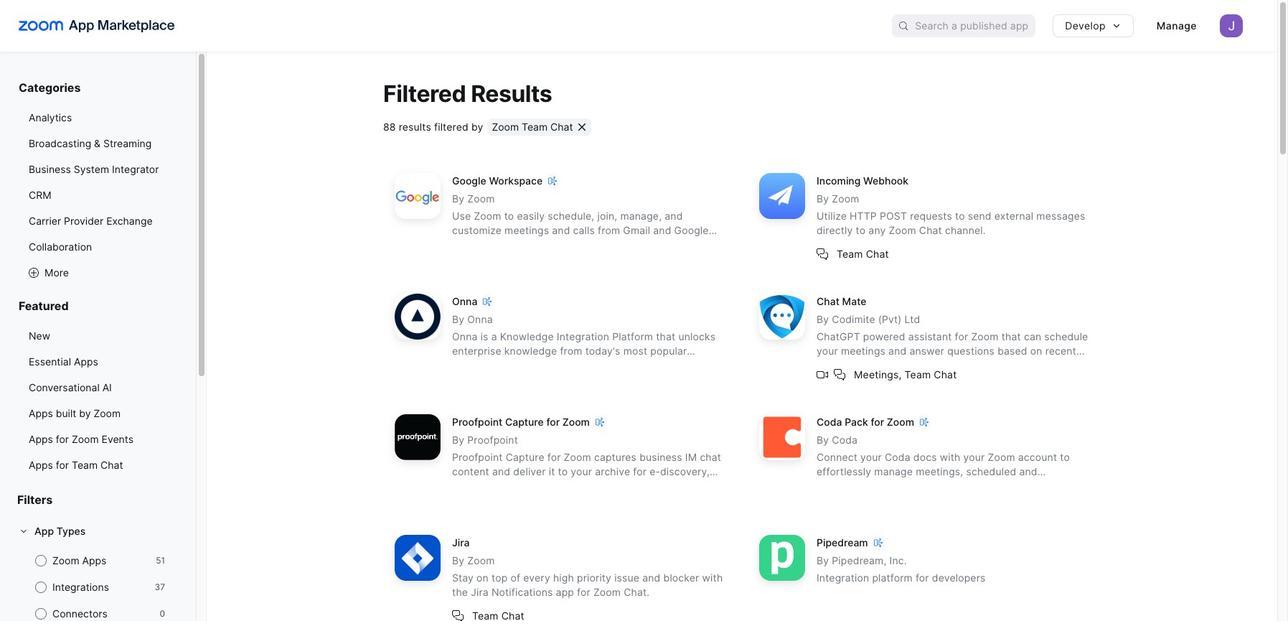 Task type: locate. For each thing, give the bounding box(es) containing it.
essential apps
[[29, 355, 98, 368]]

coda up connect
[[832, 434, 858, 446]]

by up "stay"
[[452, 555, 465, 567]]

business system integrator link
[[17, 158, 179, 181]]

zoom inside by coda connect your coda docs with your zoom account to effortlessly manage meetings, scheduled and recordings
[[988, 451, 1016, 463]]

on left top
[[477, 572, 489, 584]]

0 horizontal spatial integration
[[557, 331, 610, 343]]

by up chatgpt
[[817, 313, 830, 326]]

for
[[955, 331, 969, 343], [547, 416, 560, 428], [871, 416, 885, 428], [56, 433, 69, 445], [548, 451, 561, 463], [56, 459, 69, 471], [634, 466, 647, 478], [916, 572, 930, 584], [577, 586, 591, 598]]

2 vertical spatial onna
[[452, 331, 478, 343]]

0 horizontal spatial on
[[477, 572, 489, 584]]

integration down pipedream,
[[817, 572, 870, 584]]

archive
[[595, 466, 631, 478]]

team down results
[[522, 121, 548, 133]]

and
[[665, 210, 683, 222], [552, 224, 571, 237], [654, 224, 672, 237], [889, 345, 907, 357], [493, 466, 511, 478], [1020, 466, 1038, 478], [511, 480, 529, 492], [643, 572, 661, 584]]

1 that from the left
[[656, 331, 676, 343]]

carrier provider exchange
[[29, 215, 153, 227]]

(pvt)
[[879, 313, 902, 326]]

your inside by proofpoint proofpoint capture for zoom captures business im chat content and deliver it to your archive for e-discovery, compliance and supervision.
[[571, 466, 593, 478]]

top
[[492, 572, 508, 584]]

from inside by zoom use zoom to easily schedule, join, manage, and customize meetings and calls from gmail and google calendar.
[[598, 224, 621, 237]]

deliver
[[514, 466, 546, 478]]

conversational
[[29, 381, 100, 394]]

zoom down results
[[492, 121, 519, 133]]

conversational ai
[[29, 381, 112, 394]]

integration inside by onna onna is a knowledge integration platform that unlocks enterprise knowledge from today's most popular workplace applications.
[[557, 331, 610, 343]]

1 horizontal spatial that
[[1002, 331, 1022, 343]]

by onna onna is a knowledge integration platform that unlocks enterprise knowledge from today's most popular workplace applications.
[[452, 313, 716, 372]]

e-
[[650, 466, 661, 478]]

chat inside incoming webhook by zoom utilize http post requests to send external messages directly to any zoom chat channel.
[[920, 224, 943, 237]]

messages right external
[[1037, 210, 1086, 222]]

for inside chat mate by codimite (pvt) ltd chatgpt powered assistant for zoom that can schedule your meetings and answer questions based on recent messages
[[955, 331, 969, 343]]

your inside chat mate by codimite (pvt) ltd chatgpt powered assistant for zoom that can schedule your meetings and answer questions based on recent messages
[[817, 345, 839, 357]]

with
[[940, 451, 961, 463], [703, 572, 723, 584]]

apps left built
[[29, 407, 53, 419]]

mate
[[843, 295, 867, 308]]

team
[[522, 121, 548, 133], [837, 248, 864, 260], [905, 368, 932, 380], [72, 459, 98, 471]]

platform
[[873, 572, 913, 584]]

0 horizontal spatial by
[[79, 407, 91, 419]]

blocker
[[664, 572, 700, 584]]

provider
[[64, 215, 104, 227]]

banner
[[0, 0, 1278, 52]]

integration up 'today's'
[[557, 331, 610, 343]]

1 horizontal spatial jira
[[471, 586, 489, 598]]

0 vertical spatial on
[[1031, 345, 1043, 357]]

coda left pack
[[817, 416, 843, 428]]

by inside chat mate by codimite (pvt) ltd chatgpt powered assistant for zoom that can schedule your meetings and answer questions based on recent messages
[[817, 313, 830, 326]]

priority
[[577, 572, 612, 584]]

1 vertical spatial jira
[[471, 586, 489, 598]]

by down pipedream
[[817, 555, 830, 567]]

on inside jira by zoom stay on top of every high priority issue and blocker with the jira notifications app for zoom chat.
[[477, 572, 489, 584]]

from
[[598, 224, 621, 237], [560, 345, 583, 357]]

platform
[[613, 331, 654, 343]]

by inside incoming webhook by zoom utilize http post requests to send external messages directly to any zoom chat channel.
[[817, 193, 830, 205]]

chat down requests
[[920, 224, 943, 237]]

google
[[452, 175, 487, 187], [675, 224, 709, 237]]

im
[[686, 451, 697, 463]]

knowledge
[[500, 331, 554, 343]]

0 vertical spatial messages
[[1037, 210, 1086, 222]]

categories
[[19, 80, 81, 95]]

utilize
[[817, 210, 847, 222]]

http
[[850, 210, 877, 222]]

from left 'today's'
[[560, 345, 583, 357]]

to right it
[[558, 466, 568, 478]]

your up 'scheduled'
[[964, 451, 986, 463]]

integration inside by pipedream, inc. integration platform for developers
[[817, 572, 870, 584]]

0 horizontal spatial messages
[[817, 359, 866, 372]]

0 horizontal spatial meetings
[[505, 224, 549, 237]]

your up manage
[[861, 451, 882, 463]]

1 horizontal spatial google
[[675, 224, 709, 237]]

that
[[656, 331, 676, 343], [1002, 331, 1022, 343]]

to inside by proofpoint proofpoint capture for zoom captures business im chat content and deliver it to your archive for e-discovery, compliance and supervision.
[[558, 466, 568, 478]]

with inside by coda connect your coda docs with your zoom account to effortlessly manage meetings, scheduled and recordings
[[940, 451, 961, 463]]

2 that from the left
[[1002, 331, 1022, 343]]

1 vertical spatial integration
[[817, 572, 870, 584]]

google right gmail
[[675, 224, 709, 237]]

apps up filters
[[29, 459, 53, 471]]

apps down apps built by zoom
[[29, 433, 53, 445]]

by up 'utilize'
[[817, 193, 830, 205]]

1 vertical spatial meetings
[[842, 345, 886, 357]]

and down powered
[[889, 345, 907, 357]]

develop button
[[1054, 14, 1134, 37]]

connect
[[817, 451, 858, 463]]

apps for zoom events
[[29, 433, 134, 445]]

apps for zoom events link
[[17, 428, 179, 451]]

zoom up questions
[[972, 331, 999, 343]]

chat left 'mate'
[[817, 295, 840, 308]]

by inside by coda connect your coda docs with your zoom account to effortlessly manage meetings, scheduled and recordings
[[817, 434, 830, 446]]

that up based
[[1002, 331, 1022, 343]]

team inside button
[[522, 121, 548, 133]]

0 vertical spatial proofpoint
[[452, 416, 503, 428]]

1 vertical spatial by
[[79, 407, 91, 419]]

0 vertical spatial from
[[598, 224, 621, 237]]

zoom inside by proofpoint proofpoint capture for zoom captures business im chat content and deliver it to your archive for e-discovery, compliance and supervision.
[[564, 451, 592, 463]]

recent
[[1046, 345, 1077, 357]]

0 vertical spatial integration
[[557, 331, 610, 343]]

of
[[511, 572, 521, 584]]

workspace
[[489, 175, 543, 187]]

and up chat.
[[643, 572, 661, 584]]

1 horizontal spatial messages
[[1037, 210, 1086, 222]]

1 vertical spatial on
[[477, 572, 489, 584]]

capture inside by proofpoint proofpoint capture for zoom captures business im chat content and deliver it to your archive for e-discovery, compliance and supervision.
[[506, 451, 545, 463]]

1 horizontal spatial with
[[940, 451, 961, 463]]

meetings down powered
[[842, 345, 886, 357]]

coda up manage
[[885, 451, 911, 463]]

post
[[880, 210, 908, 222]]

0 horizontal spatial that
[[656, 331, 676, 343]]

jira up "stay"
[[452, 537, 470, 549]]

zoom inside button
[[492, 121, 519, 133]]

88 results filtered by
[[383, 121, 484, 133]]

developers
[[933, 572, 986, 584]]

0 horizontal spatial from
[[560, 345, 583, 357]]

messages inside chat mate by codimite (pvt) ltd chatgpt powered assistant for zoom that can schedule your meetings and answer questions based on recent messages
[[817, 359, 866, 372]]

zoom team chat
[[492, 121, 573, 133]]

1 horizontal spatial from
[[598, 224, 621, 237]]

system
[[74, 163, 109, 175]]

1 vertical spatial capture
[[506, 451, 545, 463]]

filtered
[[434, 121, 469, 133]]

popular
[[651, 345, 687, 357]]

team down answer
[[905, 368, 932, 380]]

by inside by onna onna is a knowledge integration platform that unlocks enterprise knowledge from today's most popular workplace applications.
[[452, 313, 465, 326]]

that inside chat mate by codimite (pvt) ltd chatgpt powered assistant for zoom that can schedule your meetings and answer questions based on recent messages
[[1002, 331, 1022, 343]]

with up "meetings,"
[[940, 451, 961, 463]]

apps for team chat
[[29, 459, 123, 471]]

your up supervision.
[[571, 466, 593, 478]]

0 vertical spatial by
[[472, 121, 484, 133]]

google up use
[[452, 175, 487, 187]]

by inside jira by zoom stay on top of every high priority issue and blocker with the jira notifications app for zoom chat.
[[452, 555, 465, 567]]

chat down results
[[551, 121, 573, 133]]

a
[[492, 331, 497, 343]]

meetings,
[[916, 466, 964, 478]]

by
[[472, 121, 484, 133], [79, 407, 91, 419]]

ltd
[[905, 313, 921, 326]]

zoom down incoming
[[832, 193, 860, 205]]

zoom up 'scheduled'
[[988, 451, 1016, 463]]

that up the popular
[[656, 331, 676, 343]]

collaboration
[[29, 241, 92, 253]]

capture
[[505, 416, 544, 428], [506, 451, 545, 463]]

messages
[[1037, 210, 1086, 222], [817, 359, 866, 372]]

pack
[[845, 416, 869, 428]]

to left the easily
[[505, 210, 514, 222]]

broadcasting & streaming
[[29, 137, 152, 149]]

zoom up supervision.
[[564, 451, 592, 463]]

0 horizontal spatial google
[[452, 175, 487, 187]]

from inside by onna onna is a knowledge integration platform that unlocks enterprise knowledge from today's most popular workplace applications.
[[560, 345, 583, 357]]

integration
[[557, 331, 610, 343], [817, 572, 870, 584]]

and down the account
[[1020, 466, 1038, 478]]

content
[[452, 466, 490, 478]]

questions
[[948, 345, 995, 357]]

the
[[452, 586, 468, 598]]

1 vertical spatial with
[[703, 572, 723, 584]]

more
[[45, 266, 69, 279]]

your
[[817, 345, 839, 357], [861, 451, 882, 463], [964, 451, 986, 463], [571, 466, 593, 478]]

0 vertical spatial coda
[[817, 416, 843, 428]]

1 vertical spatial google
[[675, 224, 709, 237]]

0 horizontal spatial with
[[703, 572, 723, 584]]

assistant
[[909, 331, 953, 343]]

by up connect
[[817, 434, 830, 446]]

by zoom use zoom to easily schedule, join, manage, and customize meetings and calls from gmail and google calendar.
[[452, 193, 709, 251]]

by right built
[[79, 407, 91, 419]]

messages down chatgpt
[[817, 359, 866, 372]]

zoom down types
[[52, 554, 79, 567]]

from down join,
[[598, 224, 621, 237]]

meetings inside by zoom use zoom to easily schedule, join, manage, and customize meetings and calls from gmail and google calendar.
[[505, 224, 549, 237]]

by up use
[[452, 193, 465, 205]]

captures
[[595, 451, 637, 463]]

on down the can
[[1031, 345, 1043, 357]]

and down deliver
[[511, 480, 529, 492]]

manage button
[[1146, 14, 1209, 37]]

and right gmail
[[654, 224, 672, 237]]

external
[[995, 210, 1034, 222]]

can
[[1025, 331, 1042, 343]]

0 vertical spatial meetings
[[505, 224, 549, 237]]

with right blocker
[[703, 572, 723, 584]]

1 vertical spatial messages
[[817, 359, 866, 372]]

to right the account
[[1061, 451, 1071, 463]]

1 horizontal spatial integration
[[817, 572, 870, 584]]

your down chatgpt
[[817, 345, 839, 357]]

inc.
[[890, 555, 907, 567]]

jira right the
[[471, 586, 489, 598]]

1 vertical spatial coda
[[832, 434, 858, 446]]

0 horizontal spatial jira
[[452, 537, 470, 549]]

manage
[[1157, 19, 1198, 32]]

by up content
[[452, 434, 465, 446]]

chat
[[700, 451, 722, 463]]

types
[[57, 525, 86, 537]]

zoom up "customize"
[[474, 210, 502, 222]]

it
[[549, 466, 555, 478]]

to inside by zoom use zoom to easily schedule, join, manage, and customize meetings and calls from gmail and google calendar.
[[505, 210, 514, 222]]

today's
[[586, 345, 621, 357]]

team chat
[[837, 248, 890, 260]]

integrations
[[52, 581, 109, 593]]

ai
[[102, 381, 112, 394]]

team down apps for zoom events on the left bottom of the page
[[72, 459, 98, 471]]

to down http
[[856, 224, 866, 237]]

chat inside button
[[551, 121, 573, 133]]

by up "enterprise"
[[452, 313, 465, 326]]

1 horizontal spatial meetings
[[842, 345, 886, 357]]

0 vertical spatial with
[[940, 451, 961, 463]]

by right filtered
[[472, 121, 484, 133]]

conversational ai link
[[17, 376, 179, 399]]

banner containing develop
[[0, 0, 1278, 52]]

meetings inside chat mate by codimite (pvt) ltd chatgpt powered assistant for zoom that can schedule your meetings and answer questions based on recent messages
[[842, 345, 886, 357]]

1 horizontal spatial on
[[1031, 345, 1043, 357]]

calls
[[573, 224, 595, 237]]

meetings down the easily
[[505, 224, 549, 237]]

1 vertical spatial from
[[560, 345, 583, 357]]

zoom down priority
[[594, 586, 621, 598]]



Task type: vqa. For each thing, say whether or not it's contained in the screenshot.


Task type: describe. For each thing, give the bounding box(es) containing it.
zoom apps
[[52, 554, 107, 567]]

codimite
[[832, 313, 876, 326]]

proofpoint capture for zoom
[[452, 416, 590, 428]]

enterprise
[[452, 345, 502, 357]]

high
[[554, 572, 574, 584]]

gmail
[[624, 224, 651, 237]]

1 vertical spatial onna
[[468, 313, 493, 326]]

zoom up "stay"
[[468, 555, 495, 567]]

google inside by zoom use zoom to easily schedule, join, manage, and customize meetings and calls from gmail and google calendar.
[[675, 224, 709, 237]]

2 vertical spatial proofpoint
[[452, 451, 503, 463]]

every
[[524, 572, 551, 584]]

incoming webhook by zoom utilize http post requests to send external messages directly to any zoom chat channel.
[[817, 175, 1086, 237]]

0 vertical spatial onna
[[452, 295, 478, 308]]

zoom up docs
[[887, 416, 915, 428]]

events
[[102, 433, 134, 445]]

calendar.
[[452, 239, 498, 251]]

schedule,
[[548, 210, 595, 222]]

discovery,
[[661, 466, 710, 478]]

0 vertical spatial jira
[[452, 537, 470, 549]]

apps for apps built by zoom
[[29, 407, 53, 419]]

apps built by zoom link
[[17, 402, 179, 425]]

any
[[869, 224, 886, 237]]

compliance
[[452, 480, 508, 492]]

analytics
[[29, 111, 72, 124]]

1 vertical spatial proofpoint
[[468, 434, 518, 446]]

is
[[481, 331, 489, 343]]

for inside jira by zoom stay on top of every high priority issue and blocker with the jira notifications app for zoom chat.
[[577, 586, 591, 598]]

integrator
[[112, 163, 159, 175]]

essential apps link
[[17, 350, 179, 373]]

chat down events
[[101, 459, 123, 471]]

by pipedream, inc. integration platform for developers
[[817, 555, 986, 584]]

and down schedule,
[[552, 224, 571, 237]]

results
[[471, 80, 552, 108]]

new
[[29, 330, 50, 342]]

messages inside incoming webhook by zoom utilize http post requests to send external messages directly to any zoom chat channel.
[[1037, 210, 1086, 222]]

zoom down the ai in the bottom of the page
[[94, 407, 121, 419]]

for inside by pipedream, inc. integration platform for developers
[[916, 572, 930, 584]]

channel.
[[946, 224, 987, 237]]

featured button
[[17, 299, 179, 325]]

requests
[[911, 210, 953, 222]]

apps down new link
[[74, 355, 98, 368]]

0 vertical spatial google
[[452, 175, 487, 187]]

zoom up apps for team chat
[[72, 433, 99, 445]]

on inside chat mate by codimite (pvt) ltd chatgpt powered assistant for zoom that can schedule your meetings and answer questions based on recent messages
[[1031, 345, 1043, 357]]

knowledge
[[505, 345, 557, 357]]

manage
[[875, 466, 913, 478]]

team down directly
[[837, 248, 864, 260]]

0 vertical spatial capture
[[505, 416, 544, 428]]

applications.
[[505, 359, 566, 372]]

with inside jira by zoom stay on top of every high priority issue and blocker with the jira notifications app for zoom chat.
[[703, 572, 723, 584]]

to inside by coda connect your coda docs with your zoom account to effortlessly manage meetings, scheduled and recordings
[[1061, 451, 1071, 463]]

chat mate by codimite (pvt) ltd chatgpt powered assistant for zoom that can schedule your meetings and answer questions based on recent messages
[[817, 295, 1089, 372]]

zoom down the post
[[889, 224, 917, 237]]

to up channel.
[[956, 210, 966, 222]]

use
[[452, 210, 471, 222]]

app
[[34, 525, 54, 537]]

crm link
[[17, 184, 179, 207]]

send
[[969, 210, 992, 222]]

that inside by onna onna is a knowledge integration platform that unlocks enterprise knowledge from today's most popular workplace applications.
[[656, 331, 676, 343]]

join,
[[598, 210, 618, 222]]

essential
[[29, 355, 71, 368]]

answer
[[910, 345, 945, 357]]

0
[[160, 608, 165, 619]]

featured
[[19, 299, 69, 313]]

zoom inside chat mate by codimite (pvt) ltd chatgpt powered assistant for zoom that can schedule your meetings and answer questions based on recent messages
[[972, 331, 999, 343]]

chat inside chat mate by codimite (pvt) ltd chatgpt powered assistant for zoom that can schedule your meetings and answer questions based on recent messages
[[817, 295, 840, 308]]

collaboration link
[[17, 236, 179, 259]]

coda pack for zoom
[[817, 416, 915, 428]]

filters
[[17, 493, 53, 507]]

apps for apps for zoom events
[[29, 433, 53, 445]]

zoom team chat button
[[488, 119, 592, 136]]

schedule
[[1045, 331, 1089, 343]]

&
[[94, 137, 101, 149]]

and inside by coda connect your coda docs with your zoom account to effortlessly manage meetings, scheduled and recordings
[[1020, 466, 1038, 478]]

broadcasting & streaming link
[[17, 132, 179, 155]]

customize
[[452, 224, 502, 237]]

categories button
[[17, 80, 179, 106]]

37
[[155, 582, 165, 592]]

and up the compliance
[[493, 466, 511, 478]]

and inside jira by zoom stay on top of every high priority issue and blocker with the jira notifications app for zoom chat.
[[643, 572, 661, 584]]

based
[[998, 345, 1028, 357]]

zoom down google workspace
[[468, 193, 495, 205]]

meetings,
[[855, 368, 902, 380]]

connectors
[[52, 608, 108, 620]]

51
[[156, 555, 165, 566]]

account
[[1019, 451, 1058, 463]]

pipedream,
[[832, 555, 887, 567]]

effortlessly
[[817, 466, 872, 478]]

2 vertical spatial coda
[[885, 451, 911, 463]]

1 horizontal spatial by
[[472, 121, 484, 133]]

by inside by pipedream, inc. integration platform for developers
[[817, 555, 830, 567]]

jira by zoom stay on top of every high priority issue and blocker with the jira notifications app for zoom chat.
[[452, 537, 723, 598]]

easily
[[517, 210, 545, 222]]

app types button
[[17, 520, 179, 543]]

and right manage,
[[665, 210, 683, 222]]

zoom up by proofpoint proofpoint capture for zoom captures business im chat content and deliver it to your archive for e-discovery, compliance and supervision.
[[563, 416, 590, 428]]

unlocks
[[679, 331, 716, 343]]

pipedream
[[817, 537, 869, 549]]

chat down answer
[[934, 368, 958, 380]]

apps built by zoom
[[29, 407, 121, 419]]

apps down the app types dropdown button
[[82, 554, 107, 567]]

crm
[[29, 189, 51, 201]]

by inside by zoom use zoom to easily schedule, join, manage, and customize meetings and calls from gmail and google calendar.
[[452, 193, 465, 205]]

carrier
[[29, 215, 61, 227]]

by inside by proofpoint proofpoint capture for zoom captures business im chat content and deliver it to your archive for e-discovery, compliance and supervision.
[[452, 434, 465, 446]]

filtered results
[[383, 80, 552, 108]]

business
[[29, 163, 71, 175]]

business
[[640, 451, 683, 463]]

streaming
[[103, 137, 152, 149]]

chat down any
[[867, 248, 890, 260]]

supervision.
[[532, 480, 590, 492]]

search a published app element
[[893, 14, 1036, 37]]

incoming
[[817, 175, 861, 187]]

Search text field
[[916, 15, 1036, 36]]

and inside chat mate by codimite (pvt) ltd chatgpt powered assistant for zoom that can schedule your meetings and answer questions based on recent messages
[[889, 345, 907, 357]]

app
[[556, 586, 575, 598]]

google workspace
[[452, 175, 543, 187]]

issue
[[615, 572, 640, 584]]

notifications
[[492, 586, 553, 598]]

apps for apps for team chat
[[29, 459, 53, 471]]



